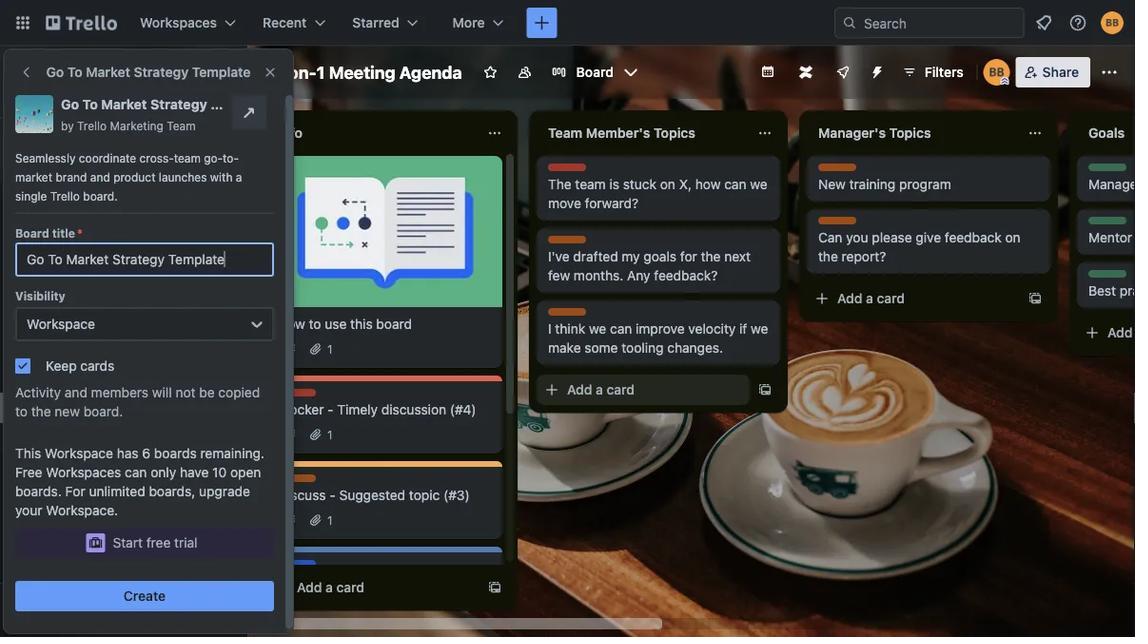 Task type: vqa. For each thing, say whether or not it's contained in the screenshot.
left 'on-'
yes



Task type: describe. For each thing, give the bounding box(es) containing it.
share button
[[1016, 57, 1091, 88]]

blocker - timely discussion (#4) link
[[278, 401, 491, 420]]

power ups image
[[835, 65, 851, 80]]

board button
[[544, 57, 646, 88]]

goal for best
[[1089, 271, 1114, 285]]

mentor
[[1089, 230, 1133, 246]]

card for few
[[607, 382, 635, 398]]

boards inside 'this workspace has 6 boards remaining. free workspaces can only have 10 open boards. for unlimited boards, upgrade your workspace.'
[[154, 446, 197, 462]]

0 horizontal spatial add
[[297, 580, 322, 596]]

test
[[81, 370, 107, 385]]

love link
[[42, 429, 236, 448]]

we inside blocker the team is stuck on x, how can we move forward?
[[750, 177, 768, 192]]

remaining.
[[200, 446, 265, 462]]

Search field
[[857, 9, 1024, 37]]

blocker the team is stuck on x, how can we move forward?
[[548, 165, 768, 211]]

keep
[[46, 358, 77, 374]]

card for report?
[[877, 291, 905, 306]]

create from template… image
[[1028, 291, 1043, 306]]

changes.
[[667, 340, 723, 356]]

automation image
[[862, 57, 889, 84]]

few
[[548, 268, 570, 284]]

the team is stuck on x, how can we move forward? link
[[548, 175, 769, 213]]

training
[[849, 177, 896, 192]]

0 vertical spatial boards
[[44, 337, 88, 353]]

seamlessly
[[15, 151, 76, 165]]

a inside seamlessly coordinate cross-team go-to- market brand and product launches with a single trello board.
[[236, 170, 242, 184]]

best pra link
[[1089, 282, 1135, 301]]

goal for manage
[[1089, 165, 1114, 178]]

create board or workspace image
[[532, 13, 552, 32]]

a for team member's topics
[[596, 382, 603, 398]]

discuss new training program
[[818, 165, 951, 192]]

with
[[210, 170, 233, 184]]

market for go to market strategy template by trello marketing team
[[101, 97, 147, 112]]

months.
[[574, 268, 624, 284]]

return to previous screen image
[[19, 65, 34, 80]]

1-on-1 meeting agenda inside board name text field
[[272, 62, 462, 82]]

can you please give feedback on the report? link
[[818, 228, 1039, 266]]

color: green, title: "goal" element for best
[[1089, 270, 1127, 285]]

pra
[[1120, 283, 1135, 299]]

on- inside board name text field
[[288, 62, 317, 82]]

activity
[[15, 385, 61, 401]]

go to market strategy template
[[46, 64, 251, 80]]

color: blue, title: "fyi" element
[[278, 561, 316, 575]]

apple test
[[42, 370, 107, 385]]

free inside 'this workspace has 6 boards remaining. free workspaces can only have 10 open boards. for unlimited boards, upgrade your workspace.'
[[15, 465, 42, 481]]

open information menu image
[[1069, 13, 1088, 32]]

my
[[42, 461, 60, 477]]

we up some
[[589, 321, 606, 337]]

program
[[899, 177, 951, 192]]

start free trial
[[113, 535, 198, 551]]

color: green, title: "goal" element for manage
[[1089, 164, 1127, 178]]

team inside text box
[[548, 125, 583, 141]]

not
[[176, 385, 196, 401]]

blocker blocker - timely discussion (#4)
[[278, 390, 476, 418]]

member's
[[586, 125, 650, 141]]

discuss for new
[[818, 165, 862, 178]]

keep cards
[[46, 358, 114, 374]]

info
[[278, 125, 303, 141]]

topic
[[409, 488, 440, 503]]

Board name text field
[[263, 57, 472, 88]]

try
[[44, 603, 63, 619]]

create from template… image for team member's topics
[[758, 383, 773, 398]]

forward?
[[585, 196, 639, 211]]

can for blocker the team is stuck on x, how can we move forward?
[[724, 177, 747, 192]]

blocker for blocker
[[278, 390, 319, 404]]

switch to… image
[[13, 13, 32, 32]]

how
[[696, 177, 721, 192]]

1 vertical spatial meeting
[[85, 400, 135, 416]]

any
[[627, 268, 651, 284]]

workspace views
[[11, 236, 122, 252]]

my trello board
[[42, 461, 137, 477]]

2 vertical spatial add a card button
[[266, 573, 480, 603]]

agenda inside board name text field
[[400, 62, 462, 82]]

apple test link
[[42, 368, 213, 387]]

trello inside go to market strategy template by trello marketing team
[[77, 119, 107, 132]]

seamlessly coordinate cross-team go-to- market brand and product launches with a single trello board.
[[15, 151, 242, 203]]

discuss - suggested topic (#3) link
[[278, 486, 491, 505]]

how
[[278, 316, 305, 332]]

new
[[55, 404, 80, 420]]

- for discuss
[[329, 488, 336, 503]]

add a card button for goals
[[537, 375, 750, 405]]

add a card for report?
[[838, 291, 905, 306]]

please
[[872, 230, 912, 246]]

has
[[117, 446, 139, 462]]

i
[[548, 321, 552, 337]]

workspace visible image
[[517, 65, 533, 80]]

workspace.
[[46, 503, 118, 519]]

1 vertical spatial on-
[[54, 400, 76, 416]]

can inside discuss i think we can improve velocity if we make some tooling changes.
[[610, 321, 632, 337]]

bob builder's workspace link
[[49, 55, 138, 89]]

add a card button for give
[[807, 284, 1020, 314]]

create
[[124, 589, 166, 604]]

love
[[42, 431, 67, 446]]

stuck
[[623, 177, 657, 192]]

new
[[818, 177, 846, 192]]

create from template… image for info
[[487, 581, 503, 596]]

starred button
[[341, 8, 430, 38]]

members
[[42, 168, 99, 184]]

your boards
[[11, 337, 88, 353]]

free inside button
[[146, 535, 171, 551]]

cards
[[80, 358, 114, 374]]

1 vertical spatial 1-
[[42, 400, 54, 416]]

members link
[[0, 161, 247, 191]]

board for board title *
[[15, 227, 49, 240]]

boards
[[42, 138, 85, 153]]

add a card for few
[[567, 382, 635, 398]]

0 vertical spatial to
[[309, 316, 321, 332]]

velocity
[[689, 321, 736, 337]]

confluence icon image
[[799, 66, 813, 79]]

brand
[[56, 170, 87, 184]]

you
[[846, 230, 869, 246]]

goal manage
[[1089, 165, 1135, 192]]

manage
[[1089, 177, 1135, 192]]

have
[[180, 465, 209, 481]]

goal mentor 
[[1089, 218, 1135, 246]]

marketing
[[110, 119, 164, 132]]

calendar power-up image
[[760, 64, 775, 79]]

will
[[152, 385, 172, 401]]

color: orange, title: "discuss" element right open
[[278, 475, 321, 489]]

free inside button
[[125, 603, 149, 619]]

on inside blocker the team is stuck on x, how can we move forward?
[[660, 177, 676, 192]]

discuss can you please give feedback on the report?
[[818, 218, 1021, 265]]

make
[[548, 340, 581, 356]]

meeting inside board name text field
[[329, 62, 396, 82]]

is
[[610, 177, 620, 192]]

strategy for go to market strategy template
[[134, 64, 189, 80]]

builder's
[[78, 55, 135, 70]]

if
[[740, 321, 747, 337]]

- for blocker
[[328, 402, 334, 418]]

0 horizontal spatial card
[[336, 580, 365, 596]]

discuss for i
[[548, 309, 591, 323]]

Info text field
[[266, 118, 476, 148]]

can
[[818, 230, 843, 246]]

1 down use
[[327, 343, 333, 356]]

manager's topics
[[818, 125, 931, 141]]

for
[[65, 484, 85, 500]]

best
[[1089, 283, 1116, 299]]

and inside "activity and members will not be copied to the new board."
[[65, 385, 87, 401]]

topics inside text box
[[654, 125, 696, 141]]

only
[[151, 465, 176, 481]]

the inside "activity and members will not be copied to the new board."
[[31, 404, 51, 420]]

1 down blocker blocker - timely discussion (#4)
[[327, 428, 333, 442]]

to inside "activity and members will not be copied to the new board."
[[15, 404, 28, 420]]



Task type: locate. For each thing, give the bounding box(es) containing it.
goal inside goal best pra
[[1089, 271, 1114, 285]]

topics up x,
[[654, 125, 696, 141]]

0 horizontal spatial boards
[[44, 337, 88, 353]]

discuss for i've
[[548, 237, 591, 250]]

1 vertical spatial agenda
[[139, 400, 185, 416]]

1 horizontal spatial workspaces
[[140, 15, 217, 30]]

color: orange, title: "discuss" element for training
[[818, 164, 862, 178]]

market
[[86, 64, 130, 80], [101, 97, 147, 112]]

boards up keep at the left bottom of the page
[[44, 337, 88, 353]]

workspace for workspace
[[27, 316, 95, 332]]

strategy down go to market strategy template at the left top of the page
[[150, 97, 207, 112]]

1-on-1 meeting agenda down the starred at the top of page
[[272, 62, 462, 82]]

1 right close popover image
[[317, 62, 325, 82]]

trello up for
[[64, 461, 98, 477]]

0 horizontal spatial board
[[101, 461, 137, 477]]

1 horizontal spatial on
[[1006, 230, 1021, 246]]

add a card button
[[807, 284, 1020, 314], [537, 375, 750, 405], [266, 573, 480, 603]]

0 vertical spatial board
[[576, 64, 614, 80]]

my trello board link
[[42, 460, 236, 479]]

1-on-1 meeting agenda
[[272, 62, 462, 82], [42, 400, 185, 416]]

starred
[[352, 15, 399, 30]]

2 horizontal spatial add a card
[[838, 291, 905, 306]]

2 vertical spatial color: green, title: "goal" element
[[1089, 270, 1127, 285]]

blocker left timely
[[278, 402, 324, 418]]

next
[[724, 249, 751, 265]]

filters button
[[896, 57, 969, 88]]

add a card down some
[[567, 382, 635, 398]]

0 vertical spatial template
[[192, 64, 251, 80]]

star or unstar board image
[[483, 65, 498, 80]]

0 horizontal spatial team
[[174, 151, 201, 165]]

0 horizontal spatial 1-on-1 meeting agenda
[[42, 400, 185, 416]]

add a card button down tooling
[[537, 375, 750, 405]]

color: orange, title: "discuss" element up few
[[548, 236, 591, 250]]

1 horizontal spatial can
[[610, 321, 632, 337]]

1 horizontal spatial on-
[[288, 62, 317, 82]]

your
[[11, 337, 40, 353]]

free right premium
[[125, 603, 149, 619]]

goal for mentor
[[1089, 218, 1114, 231]]

goal left pra
[[1089, 271, 1114, 285]]

- inside blocker blocker - timely discussion (#4)
[[328, 402, 334, 418]]

tooling
[[622, 340, 664, 356]]

1 horizontal spatial to
[[309, 316, 321, 332]]

0 vertical spatial market
[[86, 64, 130, 80]]

strategy for go to market strategy template by trello marketing team
[[150, 97, 207, 112]]

discuss inside 'discuss i've drafted my goals for the next few months. any feedback?'
[[548, 237, 591, 250]]

color: orange, title: "discuss" element down manager's
[[818, 164, 862, 178]]

create from template… image
[[758, 383, 773, 398], [487, 581, 503, 596]]

1- inside board name text field
[[272, 62, 288, 82]]

trello right by
[[77, 119, 107, 132]]

search image
[[842, 15, 857, 30]]

1 horizontal spatial meeting
[[329, 62, 396, 82]]

add down report? on the top
[[838, 291, 863, 306]]

1 vertical spatial board
[[101, 461, 137, 477]]

team inside seamlessly coordinate cross-team go-to- market brand and product launches with a single trello board.
[[174, 151, 201, 165]]

blocker right copied
[[278, 390, 319, 404]]

add a card down report? on the top
[[838, 291, 905, 306]]

feedback?
[[654, 268, 718, 284]]

workspaces button
[[128, 8, 247, 38]]

0 vertical spatial add a card
[[838, 291, 905, 306]]

color: orange, title: "discuss" element for think
[[548, 308, 591, 323]]

0 vertical spatial go
[[46, 64, 64, 80]]

0 vertical spatial free
[[146, 535, 171, 551]]

None text field
[[15, 243, 274, 277]]

0 vertical spatial board.
[[83, 189, 118, 203]]

1 horizontal spatial board
[[376, 316, 412, 332]]

add a card button down suggested
[[266, 573, 480, 603]]

board for board
[[576, 64, 614, 80]]

workspace inside 'this workspace has 6 boards remaining. free workspaces can only have 10 open boards. for unlimited boards, upgrade your workspace.'
[[45, 446, 113, 462]]

1 horizontal spatial agenda
[[400, 62, 462, 82]]

goal inside goal manage
[[1089, 165, 1114, 178]]

1-on-1 meeting agenda down apple test link
[[42, 400, 185, 416]]

and up new
[[65, 385, 87, 401]]

workspace up for
[[45, 446, 113, 462]]

more
[[453, 15, 485, 30]]

agenda left star or unstar board image at the left top of page
[[400, 62, 462, 82]]

0 horizontal spatial and
[[65, 385, 87, 401]]

1 vertical spatial color: green, title: "goal" element
[[1089, 217, 1127, 231]]

0 vertical spatial on-
[[288, 62, 317, 82]]

board. down members on the left
[[84, 404, 123, 420]]

board inside button
[[576, 64, 614, 80]]

1- down recent
[[272, 62, 288, 82]]

card down suggested
[[336, 580, 365, 596]]

template inside go to market strategy template by trello marketing team
[[211, 97, 271, 112]]

go right return to previous screen image
[[46, 64, 64, 80]]

board right the this
[[376, 316, 412, 332]]

workspaces inside 'this workspace has 6 boards remaining. free workspaces can only have 10 open boards. for unlimited boards, upgrade your workspace.'
[[46, 465, 121, 481]]

how to use this board
[[278, 316, 412, 332]]

try premium free button
[[11, 596, 232, 626]]

mentor link
[[1089, 228, 1135, 247]]

1 horizontal spatial team
[[575, 177, 606, 192]]

2 horizontal spatial card
[[877, 291, 905, 306]]

add for few
[[567, 382, 592, 398]]

boards link
[[0, 130, 247, 161]]

can
[[724, 177, 747, 192], [610, 321, 632, 337], [125, 465, 147, 481]]

add board image
[[221, 338, 236, 353]]

card down some
[[607, 382, 635, 398]]

2 vertical spatial can
[[125, 465, 147, 481]]

board. down brand
[[83, 189, 118, 203]]

members
[[91, 385, 149, 401]]

workspaces inside workspaces dropdown button
[[140, 15, 217, 30]]

Team Member's Topics text field
[[537, 118, 746, 148]]

workspaces up go to market strategy template at the left top of the page
[[140, 15, 217, 30]]

close popover image
[[263, 65, 278, 80]]

go up by
[[61, 97, 79, 112]]

this workspace has 6 boards remaining. free workspaces can only have 10 open boards. for unlimited boards, upgrade your workspace.
[[15, 446, 265, 519]]

color: red, title: "blocker" element
[[548, 164, 590, 178], [278, 389, 319, 404]]

the right for
[[701, 249, 721, 265]]

add a card button down can you please give feedback on the report? link
[[807, 284, 1020, 314]]

1 vertical spatial market
[[101, 97, 147, 112]]

free up by
[[49, 94, 73, 108]]

team
[[167, 119, 196, 132], [548, 125, 583, 141]]

add down make
[[567, 382, 592, 398]]

color: green, title: "goal" element for mentor
[[1089, 217, 1127, 231]]

blocker for the
[[548, 165, 590, 178]]

b link
[[11, 67, 42, 97]]

x,
[[679, 177, 692, 192]]

1 vertical spatial team
[[575, 177, 606, 192]]

0 horizontal spatial the
[[31, 404, 51, 420]]

1 vertical spatial 1-on-1 meeting agenda
[[42, 400, 185, 416]]

a for info
[[326, 580, 333, 596]]

0 vertical spatial free
[[49, 94, 73, 108]]

discuss for discuss
[[278, 476, 321, 489]]

1 horizontal spatial team
[[548, 125, 583, 141]]

template for go to market strategy template
[[192, 64, 251, 80]]

3 color: green, title: "goal" element from the top
[[1089, 270, 1127, 285]]

2 vertical spatial card
[[336, 580, 365, 596]]

go for go to market strategy template
[[46, 64, 64, 80]]

bob builder's workspace free
[[49, 55, 138, 108]]

board
[[376, 316, 412, 332], [101, 461, 137, 477]]

to for go to market strategy template by trello marketing team
[[82, 97, 98, 112]]

color: orange, title: "discuss" element
[[818, 164, 862, 178], [818, 217, 862, 231], [548, 236, 591, 250], [548, 308, 591, 323], [278, 475, 321, 489]]

template left close popover image
[[192, 64, 251, 80]]

1 horizontal spatial free
[[49, 94, 73, 108]]

discuss left suggested
[[278, 488, 326, 503]]

0 vertical spatial card
[[877, 291, 905, 306]]

1 vertical spatial go
[[61, 97, 79, 112]]

workspace for workspace views
[[11, 236, 82, 252]]

2 goal from the top
[[1089, 218, 1114, 231]]

by
[[61, 119, 74, 132]]

market inside go to market strategy template by trello marketing team
[[101, 97, 147, 112]]

color: orange, title: "discuss" element down new
[[818, 217, 862, 231]]

0 vertical spatial 1-
[[272, 62, 288, 82]]

1 horizontal spatial create from template… image
[[758, 383, 773, 398]]

and down coordinate
[[90, 170, 110, 184]]

bob builder (bobbuilder40) image
[[1101, 11, 1124, 34]]

copied
[[218, 385, 260, 401]]

1 horizontal spatial 1-
[[272, 62, 288, 82]]

trello down brand
[[50, 189, 80, 203]]

go inside go to market strategy template by trello marketing team
[[61, 97, 79, 112]]

the
[[701, 249, 721, 265], [818, 249, 838, 265], [31, 404, 51, 420]]

discuss
[[818, 165, 862, 178], [818, 218, 862, 231], [548, 237, 591, 250], [548, 309, 591, 323], [278, 476, 321, 489], [278, 488, 326, 503]]

1 inside board name text field
[[317, 62, 325, 82]]

1 vertical spatial add a card
[[567, 382, 635, 398]]

new training program link
[[818, 175, 1039, 194]]

your boards with 4 items element
[[11, 334, 192, 357]]

feedback
[[945, 230, 1002, 246]]

goal down manage link
[[1089, 218, 1114, 231]]

1- left new
[[42, 400, 54, 416]]

10
[[212, 465, 227, 481]]

can for this workspace has 6 boards remaining. free workspaces can only have 10 open boards. for unlimited boards, upgrade your workspace.
[[125, 465, 147, 481]]

meeting down test
[[85, 400, 135, 416]]

workspace up table
[[11, 236, 82, 252]]

0 notifications image
[[1033, 11, 1055, 34]]

the inside 'discuss i've drafted my goals for the next few months. any feedback?'
[[701, 249, 721, 265]]

bob builder (bobbuilder40) image
[[984, 59, 1010, 86]]

0 vertical spatial team
[[174, 151, 201, 165]]

template for go to market strategy template by trello marketing team
[[211, 97, 271, 112]]

workspace
[[49, 74, 119, 89]]

goal down goals text field
[[1089, 165, 1114, 178]]

to inside go to market strategy template by trello marketing team
[[82, 97, 98, 112]]

this member is an admin of this board. image
[[1001, 77, 1009, 86]]

0 horizontal spatial to
[[15, 404, 28, 420]]

trial
[[174, 535, 198, 551]]

board. inside seamlessly coordinate cross-team go-to- market brand and product launches with a single trello board.
[[83, 189, 118, 203]]

0 vertical spatial workspaces
[[140, 15, 217, 30]]

2 color: green, title: "goal" element from the top
[[1089, 217, 1127, 231]]

on right feedback
[[1006, 230, 1021, 246]]

drafted
[[573, 249, 618, 265]]

0 vertical spatial agenda
[[400, 62, 462, 82]]

and
[[90, 170, 110, 184], [65, 385, 87, 401]]

premium
[[67, 603, 121, 619]]

0 horizontal spatial on
[[660, 177, 676, 192]]

team left is
[[575, 177, 606, 192]]

1 board. from the top
[[83, 189, 118, 203]]

market for go to market strategy template
[[86, 64, 130, 80]]

go for go to market strategy template by trello marketing team
[[61, 97, 79, 112]]

color: red, title: "blocker" element right copied
[[278, 389, 319, 404]]

1 horizontal spatial and
[[90, 170, 110, 184]]

topics inside text field
[[890, 125, 931, 141]]

0 horizontal spatial free
[[15, 465, 42, 481]]

1-on-1 meeting agenda link
[[42, 399, 236, 418]]

blocker up move
[[548, 165, 590, 178]]

to
[[67, 64, 83, 80], [82, 97, 98, 112]]

agenda up love link
[[139, 400, 185, 416]]

free
[[146, 535, 171, 551], [125, 603, 149, 619]]

- left suggested
[[329, 488, 336, 503]]

1 horizontal spatial boards
[[154, 446, 197, 462]]

(#4)
[[450, 402, 476, 418]]

1 vertical spatial board.
[[84, 404, 123, 420]]

add down color: blue, title: "fyi" element
[[297, 580, 322, 596]]

1 horizontal spatial 1-on-1 meeting agenda
[[272, 62, 462, 82]]

0 vertical spatial strategy
[[134, 64, 189, 80]]

can right how
[[724, 177, 747, 192]]

1 vertical spatial to
[[82, 97, 98, 112]]

i've
[[548, 249, 570, 265]]

team inside go to market strategy template by trello marketing team
[[167, 119, 196, 132]]

1 vertical spatial to
[[15, 404, 28, 420]]

meeting down the starred at the top of page
[[329, 62, 396, 82]]

1 color: green, title: "goal" element from the top
[[1089, 164, 1127, 178]]

discuss down manager's
[[818, 165, 862, 178]]

1 vertical spatial add a card button
[[537, 375, 750, 405]]

Goals text field
[[1077, 118, 1135, 148]]

color: orange, title: "discuss" element for you
[[818, 217, 862, 231]]

discuss up few
[[548, 237, 591, 250]]

1 vertical spatial board
[[15, 227, 49, 240]]

0 horizontal spatial agenda
[[139, 400, 185, 416]]

3 goal from the top
[[1089, 271, 1114, 285]]

can up some
[[610, 321, 632, 337]]

0 vertical spatial trello
[[77, 119, 107, 132]]

-
[[328, 402, 334, 418], [329, 488, 336, 503]]

to down activity
[[15, 404, 28, 420]]

1 vertical spatial can
[[610, 321, 632, 337]]

1 vertical spatial add
[[567, 382, 592, 398]]

topics up discuss new training program
[[890, 125, 931, 141]]

board down primary element
[[576, 64, 614, 80]]

board.
[[83, 189, 118, 203], [84, 404, 123, 420]]

2 board. from the top
[[84, 404, 123, 420]]

2 vertical spatial add
[[297, 580, 322, 596]]

some
[[585, 340, 618, 356]]

discuss inside "discuss can you please give feedback on the report?"
[[818, 218, 862, 231]]

on- down apple
[[54, 400, 76, 416]]

0 vertical spatial color: red, title: "blocker" element
[[548, 164, 590, 178]]

show menu image
[[1100, 63, 1119, 82]]

workspaces
[[140, 15, 217, 30], [46, 465, 121, 481]]

and inside seamlessly coordinate cross-team go-to- market brand and product launches with a single trello board.
[[90, 170, 110, 184]]

1 vertical spatial strategy
[[150, 97, 207, 112]]

1 horizontal spatial add a card
[[567, 382, 635, 398]]

0 horizontal spatial color: red, title: "blocker" element
[[278, 389, 319, 404]]

card down report? on the top
[[877, 291, 905, 306]]

template
[[192, 64, 251, 80], [211, 97, 271, 112]]

- inside discuss discuss - suggested topic (#3)
[[329, 488, 336, 503]]

discuss inside discuss new training program
[[818, 165, 862, 178]]

color: red, title: "blocker" element for the team is stuck on x, how can we move forward?
[[548, 164, 590, 178]]

starred icon image
[[221, 370, 236, 385]]

1 down apple test on the left of the page
[[76, 400, 82, 416]]

calendar
[[42, 299, 97, 315]]

0 vertical spatial to
[[67, 64, 83, 80]]

(#3)
[[444, 488, 470, 503]]

color: green, title: "goal" element down mentor link
[[1089, 270, 1127, 285]]

discuss up report? on the top
[[818, 218, 862, 231]]

board up unlimited
[[101, 461, 137, 477]]

go to market strategy template link
[[61, 95, 271, 114]]

0 horizontal spatial workspaces
[[46, 465, 121, 481]]

0 vertical spatial and
[[90, 170, 110, 184]]

create button
[[15, 581, 274, 612]]

team member's topics
[[548, 125, 696, 141]]

discuss for can
[[818, 218, 862, 231]]

team up launches
[[174, 151, 201, 165]]

a for manager's topics
[[866, 291, 874, 306]]

goal inside goal mentor
[[1089, 218, 1114, 231]]

table
[[42, 269, 75, 285]]

free inside bob builder's workspace free
[[49, 94, 73, 108]]

0 horizontal spatial create from template… image
[[487, 581, 503, 596]]

boards
[[44, 337, 88, 353], [154, 446, 197, 462]]

can inside blocker the team is stuck on x, how can we move forward?
[[724, 177, 747, 192]]

workspaces up for
[[46, 465, 121, 481]]

free left trial
[[146, 535, 171, 551]]

manager's
[[818, 125, 886, 141]]

discuss up make
[[548, 309, 591, 323]]

can inside 'this workspace has 6 boards remaining. free workspaces can only have 10 open boards. for unlimited boards, upgrade your workspace.'
[[125, 465, 147, 481]]

0 vertical spatial -
[[328, 402, 334, 418]]

primary element
[[0, 0, 1135, 46]]

2 topics from the left
[[890, 125, 931, 141]]

the down can
[[818, 249, 838, 265]]

the inside "discuss can you please give feedback on the report?"
[[818, 249, 838, 265]]

we right how
[[750, 177, 768, 192]]

strategy up the go to market strategy template link
[[134, 64, 189, 80]]

- left timely
[[328, 402, 334, 418]]

to for go to market strategy template
[[67, 64, 83, 80]]

discuss right open
[[278, 476, 321, 489]]

recent button
[[251, 8, 337, 38]]

on left x,
[[660, 177, 676, 192]]

color: red, title: "blocker" element up move
[[548, 164, 590, 178]]

to left use
[[309, 316, 321, 332]]

strategy inside go to market strategy template by trello marketing team
[[150, 97, 207, 112]]

activity and members will not be copied to the new board.
[[15, 385, 260, 420]]

2 vertical spatial goal
[[1089, 271, 1114, 285]]

add a card down color: blue, title: "fyi" element
[[297, 580, 365, 596]]

1 horizontal spatial color: red, title: "blocker" element
[[548, 164, 590, 178]]

discuss i've drafted my goals for the next few months. any feedback?
[[548, 237, 751, 284]]

goal best pra
[[1089, 271, 1135, 299]]

strategy
[[134, 64, 189, 80], [150, 97, 207, 112]]

launches
[[159, 170, 207, 184]]

we right if in the right bottom of the page
[[751, 321, 768, 337]]

team up the
[[548, 125, 583, 141]]

2 vertical spatial add a card
[[297, 580, 365, 596]]

0 vertical spatial goal
[[1089, 165, 1114, 178]]

discuss discuss - suggested topic (#3)
[[278, 476, 470, 503]]

color: orange, title: "discuss" element up make
[[548, 308, 591, 323]]

color: green, title: "goal" element down manage link
[[1089, 217, 1127, 231]]

card
[[877, 291, 905, 306], [607, 382, 635, 398], [336, 580, 365, 596]]

Manager's Topics text field
[[807, 118, 1016, 148]]

color: red, title: "blocker" element for blocker - timely discussion (#4)
[[278, 389, 319, 404]]

on inside "discuss can you please give feedback on the report?"
[[1006, 230, 1021, 246]]

the down activity
[[31, 404, 51, 420]]

agenda
[[400, 62, 462, 82], [139, 400, 185, 416]]

report?
[[842, 249, 886, 265]]

1 vertical spatial color: red, title: "blocker" element
[[278, 389, 319, 404]]

discuss inside discuss i think we can improve velocity if we make some tooling changes.
[[548, 309, 591, 323]]

color: green, title: "goal" element
[[1089, 164, 1127, 178], [1089, 217, 1127, 231], [1089, 270, 1127, 285]]

blocker inside blocker the team is stuck on x, how can we move forward?
[[548, 165, 590, 178]]

0 horizontal spatial on-
[[54, 400, 76, 416]]

b
[[20, 70, 33, 93]]

back to home image
[[46, 8, 117, 38]]

color: orange, title: "discuss" element for drafted
[[548, 236, 591, 250]]

add for report?
[[838, 291, 863, 306]]

1 horizontal spatial add
[[567, 382, 592, 398]]

2 vertical spatial trello
[[64, 461, 98, 477]]

1 topics from the left
[[654, 125, 696, 141]]

board left title
[[15, 227, 49, 240]]

0 vertical spatial can
[[724, 177, 747, 192]]

board. inside "activity and members will not be copied to the new board."
[[84, 404, 123, 420]]

go to market strategy template by trello marketing team
[[61, 97, 271, 132]]

template down close popover image
[[211, 97, 271, 112]]

free down this
[[15, 465, 42, 481]]

trello inside seamlessly coordinate cross-team go-to- market brand and product launches with a single trello board.
[[50, 189, 80, 203]]

single
[[15, 189, 47, 203]]

1 goal from the top
[[1089, 165, 1114, 178]]

2 horizontal spatial add a card button
[[807, 284, 1020, 314]]

1 vertical spatial free
[[15, 465, 42, 481]]

1 down discuss discuss - suggested topic (#3)
[[327, 514, 333, 527]]

color: green, title: "goal" element down goals text field
[[1089, 164, 1127, 178]]

1 vertical spatial workspaces
[[46, 465, 121, 481]]

1 vertical spatial trello
[[50, 189, 80, 203]]

0 vertical spatial add
[[838, 291, 863, 306]]

can down the has at the bottom of page
[[125, 465, 147, 481]]

start
[[113, 535, 143, 551]]

team inside blocker the team is stuck on x, how can we move forward?
[[575, 177, 606, 192]]

try premium free
[[44, 603, 149, 619]]

0 vertical spatial workspace
[[11, 236, 82, 252]]

manage link
[[1089, 175, 1135, 194]]

team down the go to market strategy template link
[[167, 119, 196, 132]]

suggested
[[339, 488, 406, 503]]

calendar link
[[42, 298, 236, 317]]

more button
[[441, 8, 515, 38]]

1
[[317, 62, 325, 82], [327, 343, 333, 356], [76, 400, 82, 416], [327, 428, 333, 442], [327, 514, 333, 527]]

i've drafted my goals for the next few months. any feedback? link
[[548, 247, 769, 286]]

1 vertical spatial goal
[[1089, 218, 1114, 231]]

fyi
[[278, 562, 296, 575]]

on- right close popover image
[[288, 62, 317, 82]]

0 horizontal spatial board
[[15, 227, 49, 240]]

2 vertical spatial workspace
[[45, 446, 113, 462]]

0 vertical spatial add a card button
[[807, 284, 1020, 314]]

1 vertical spatial card
[[607, 382, 635, 398]]

this
[[15, 446, 41, 462]]

your
[[15, 503, 42, 519]]

workspace down calendar
[[27, 316, 95, 332]]

0 vertical spatial board
[[376, 316, 412, 332]]

boards up only
[[154, 446, 197, 462]]



